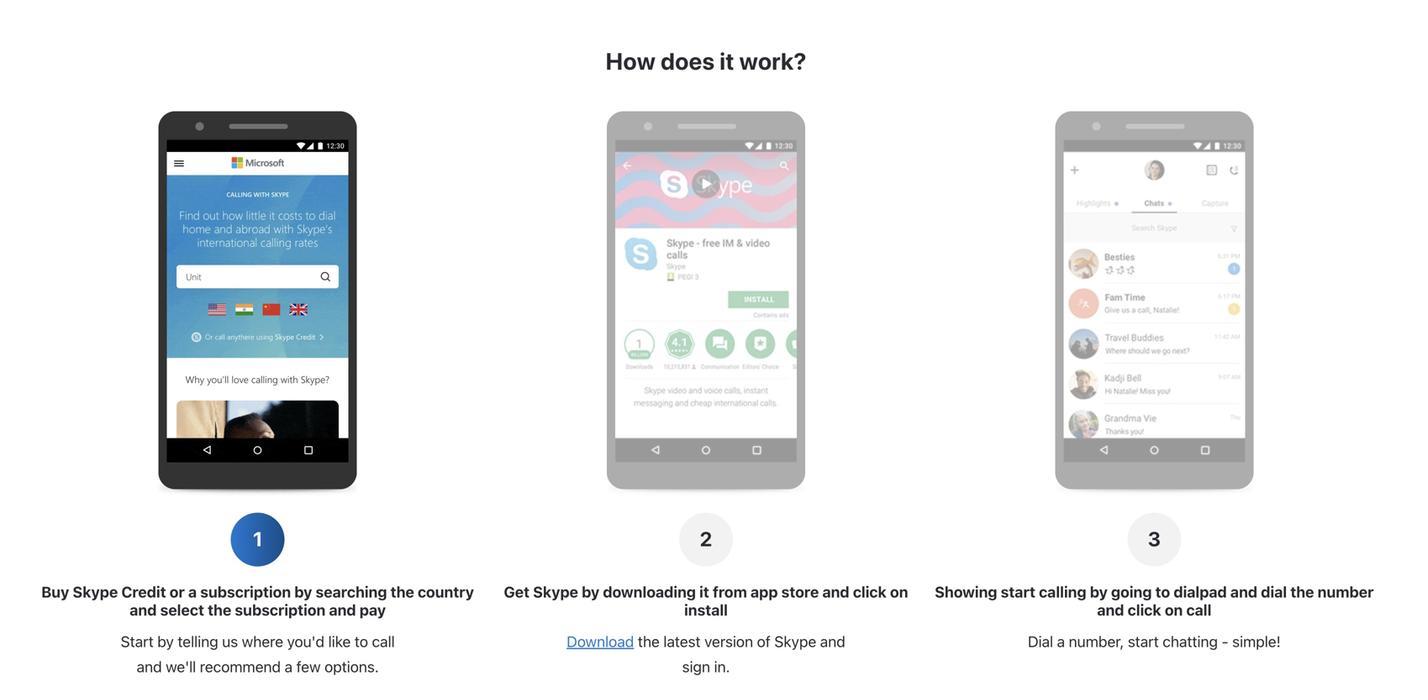 Task type: vqa. For each thing, say whether or not it's contained in the screenshot.
skype to the left
yes



Task type: locate. For each thing, give the bounding box(es) containing it.
skype right of
[[775, 633, 817, 651]]

dialpad
[[1174, 584, 1228, 602]]

the right dial
[[1291, 584, 1315, 602]]

2 horizontal spatial skype
[[775, 633, 817, 651]]

going
[[1112, 584, 1153, 602]]

1 horizontal spatial it
[[720, 47, 735, 75]]

and right store
[[823, 584, 850, 602]]

you'd
[[287, 633, 325, 651]]

0 horizontal spatial a
[[188, 584, 197, 602]]

subscription
[[200, 584, 291, 602], [235, 602, 326, 620]]

skype for 1
[[73, 584, 118, 602]]

dial
[[1262, 584, 1288, 602]]

how does it work?
[[606, 47, 807, 75]]

latest
[[664, 633, 701, 651]]

it
[[720, 47, 735, 75], [700, 584, 710, 602]]

buy skype credit or a subscription by searching the country and select the subscription and pay
[[41, 584, 474, 620]]

does
[[661, 47, 715, 75]]

on up chatting
[[1165, 602, 1184, 620]]

simple!
[[1233, 633, 1281, 651]]

number,
[[1069, 633, 1125, 651]]

on left showing
[[891, 584, 909, 602]]

to
[[1156, 584, 1171, 602], [355, 633, 368, 651]]

start
[[121, 633, 154, 651]]

click inside the showing start calling by going to dialpad and dial the number and click on call
[[1128, 602, 1162, 620]]

0 vertical spatial call
[[1187, 602, 1212, 620]]

call down pay
[[372, 633, 395, 651]]

start left the "calling"
[[1001, 584, 1036, 602]]

by right "start"
[[157, 633, 174, 651]]

click right store
[[853, 584, 887, 602]]

0 horizontal spatial call
[[372, 633, 395, 651]]

and inside get skype by downloading it from app store and click on install
[[823, 584, 850, 602]]

call
[[1187, 602, 1212, 620], [372, 633, 395, 651]]

a
[[188, 584, 197, 602], [1058, 633, 1066, 651], [285, 658, 293, 676]]

call inside start by telling us where you'd like to call and we'll recommend a few options.
[[372, 633, 395, 651]]

3
[[1148, 528, 1161, 551]]

by left searching
[[295, 584, 312, 602]]

country
[[418, 584, 474, 602]]

start down the showing start calling by going to dialpad and dial the number and click on call
[[1128, 633, 1159, 651]]

and right of
[[821, 633, 846, 651]]

a right or at left
[[188, 584, 197, 602]]

click
[[853, 584, 887, 602], [1128, 602, 1162, 620]]

skype right get
[[533, 584, 579, 602]]

and down "start"
[[137, 658, 162, 676]]

dial
[[1028, 633, 1054, 651]]

skype inside get skype by downloading it from app store and click on install
[[533, 584, 579, 602]]

get
[[504, 584, 530, 602]]

the inside the showing start calling by going to dialpad and dial the number and click on call
[[1291, 584, 1315, 602]]

0 vertical spatial a
[[188, 584, 197, 602]]

call up chatting
[[1187, 602, 1212, 620]]

0 horizontal spatial to
[[355, 633, 368, 651]]

to inside start by telling us where you'd like to call and we'll recommend a few options.
[[355, 633, 368, 651]]

1 horizontal spatial start
[[1128, 633, 1159, 651]]

1
[[253, 528, 263, 551]]

buy
[[41, 584, 69, 602]]

or
[[170, 584, 185, 602]]

0 horizontal spatial click
[[853, 584, 887, 602]]

0 vertical spatial to
[[1156, 584, 1171, 602]]

showing
[[935, 584, 998, 602]]

0 horizontal spatial it
[[700, 584, 710, 602]]

1 horizontal spatial on
[[1165, 602, 1184, 620]]

1 horizontal spatial a
[[285, 658, 293, 676]]

it left from
[[700, 584, 710, 602]]

1 vertical spatial it
[[700, 584, 710, 602]]

app
[[751, 584, 778, 602]]

by inside buy skype credit or a subscription by searching the country and select the subscription and pay
[[295, 584, 312, 602]]

start
[[1001, 584, 1036, 602], [1128, 633, 1159, 651]]

1 vertical spatial call
[[372, 633, 395, 651]]

calling
[[1039, 584, 1087, 602]]

a left few
[[285, 658, 293, 676]]

click inside get skype by downloading it from app store and click on install
[[853, 584, 887, 602]]

get skype by downloading it from app store and click on install image
[[616, 140, 797, 463]]

and
[[823, 584, 850, 602], [1231, 584, 1258, 602], [130, 602, 157, 620], [329, 602, 356, 620], [1098, 602, 1125, 620], [821, 633, 846, 651], [137, 658, 162, 676]]

by left going
[[1091, 584, 1108, 602]]

version
[[705, 633, 754, 651]]

recommend
[[200, 658, 281, 676]]

click up dial a number, start chatting - simple!
[[1128, 602, 1162, 620]]

work?
[[740, 47, 807, 75]]

1 horizontal spatial call
[[1187, 602, 1212, 620]]

1 vertical spatial a
[[1058, 633, 1066, 651]]

1 vertical spatial to
[[355, 633, 368, 651]]

and inside start by telling us where you'd like to call and we'll recommend a few options.
[[137, 658, 162, 676]]

a right dial
[[1058, 633, 1066, 651]]

0 horizontal spatial start
[[1001, 584, 1036, 602]]

on
[[891, 584, 909, 602], [1165, 602, 1184, 620]]

the left latest
[[638, 633, 660, 651]]

by
[[295, 584, 312, 602], [582, 584, 600, 602], [1091, 584, 1108, 602], [157, 633, 174, 651]]

0 vertical spatial start
[[1001, 584, 1036, 602]]

to right going
[[1156, 584, 1171, 602]]

get skype by downloading it from app store and click on install
[[504, 584, 909, 620]]

1 horizontal spatial skype
[[533, 584, 579, 602]]

downloading
[[603, 584, 696, 602]]

to right like
[[355, 633, 368, 651]]

2 vertical spatial a
[[285, 658, 293, 676]]

from
[[713, 584, 748, 602]]

download
[[567, 633, 634, 651]]

skype
[[73, 584, 118, 602], [533, 584, 579, 602], [775, 633, 817, 651]]

0 horizontal spatial skype
[[73, 584, 118, 602]]

it right the does
[[720, 47, 735, 75]]

0 vertical spatial it
[[720, 47, 735, 75]]

credit
[[121, 584, 166, 602]]

1 horizontal spatial to
[[1156, 584, 1171, 602]]

skype inside buy skype credit or a subscription by searching the country and select the subscription and pay
[[73, 584, 118, 602]]

1 horizontal spatial click
[[1128, 602, 1162, 620]]

to inside the showing start calling by going to dialpad and dial the number and click on call
[[1156, 584, 1171, 602]]

start inside the showing start calling by going to dialpad and dial the number and click on call
[[1001, 584, 1036, 602]]

by up download link
[[582, 584, 600, 602]]

skype right buy
[[73, 584, 118, 602]]

the
[[391, 584, 414, 602], [1291, 584, 1315, 602], [208, 602, 231, 620], [638, 633, 660, 651]]

chatting
[[1163, 633, 1219, 651]]

0 horizontal spatial on
[[891, 584, 909, 602]]



Task type: describe. For each thing, give the bounding box(es) containing it.
the inside the download the latest version of skype and sign in.
[[638, 633, 660, 651]]

how
[[606, 47, 656, 75]]

like
[[329, 633, 351, 651]]

subscription up the us
[[200, 584, 291, 602]]

and left dial
[[1231, 584, 1258, 602]]

skype for 2
[[533, 584, 579, 602]]

the up the us
[[208, 602, 231, 620]]

and up "start"
[[130, 602, 157, 620]]

by inside the showing start calling by going to dialpad and dial the number and click on call
[[1091, 584, 1108, 602]]

we'll
[[166, 658, 196, 676]]

number
[[1318, 584, 1375, 602]]

and inside the download the latest version of skype and sign in.
[[821, 633, 846, 651]]

sign
[[683, 658, 711, 676]]

on inside get skype by downloading it from app store and click on install
[[891, 584, 909, 602]]

showing start calling by going to dialpad and dial the number and click on call image
[[1064, 140, 1246, 463]]

telling
[[178, 633, 218, 651]]

a inside buy skype credit or a subscription by searching the country and select the subscription and pay
[[188, 584, 197, 602]]

by inside get skype by downloading it from app store and click on install
[[582, 584, 600, 602]]

dial a number, start chatting - simple!
[[1028, 633, 1281, 651]]

few
[[297, 658, 321, 676]]

us
[[222, 633, 238, 651]]

buy skype credit or a subscription by searching the country and select the subscription and pay image
[[167, 140, 349, 463]]

where
[[242, 633, 283, 651]]

and up 'number,'
[[1098, 602, 1125, 620]]

-
[[1222, 633, 1229, 651]]

of
[[757, 633, 771, 651]]

options.
[[325, 658, 379, 676]]

store
[[782, 584, 819, 602]]

select
[[160, 602, 204, 620]]

download the latest version of skype and sign in.
[[567, 633, 846, 676]]

2 horizontal spatial a
[[1058, 633, 1066, 651]]

install
[[685, 602, 728, 620]]

it inside get skype by downloading it from app store and click on install
[[700, 584, 710, 602]]

and left pay
[[329, 602, 356, 620]]

the right pay
[[391, 584, 414, 602]]

skype inside the download the latest version of skype and sign in.
[[775, 633, 817, 651]]

in.
[[714, 658, 730, 676]]

searching
[[316, 584, 387, 602]]

1 vertical spatial start
[[1128, 633, 1159, 651]]

2
[[700, 528, 713, 551]]

showing start calling by going to dialpad and dial the number and click on call
[[935, 584, 1375, 620]]

start by telling us where you'd like to call and we'll recommend a few options.
[[121, 633, 395, 676]]

pay
[[360, 602, 386, 620]]

subscription up where
[[235, 602, 326, 620]]

call inside the showing start calling by going to dialpad and dial the number and click on call
[[1187, 602, 1212, 620]]

download link
[[567, 633, 634, 651]]

by inside start by telling us where you'd like to call and we'll recommend a few options.
[[157, 633, 174, 651]]

on inside the showing start calling by going to dialpad and dial the number and click on call
[[1165, 602, 1184, 620]]

a inside start by telling us where you'd like to call and we'll recommend a few options.
[[285, 658, 293, 676]]



